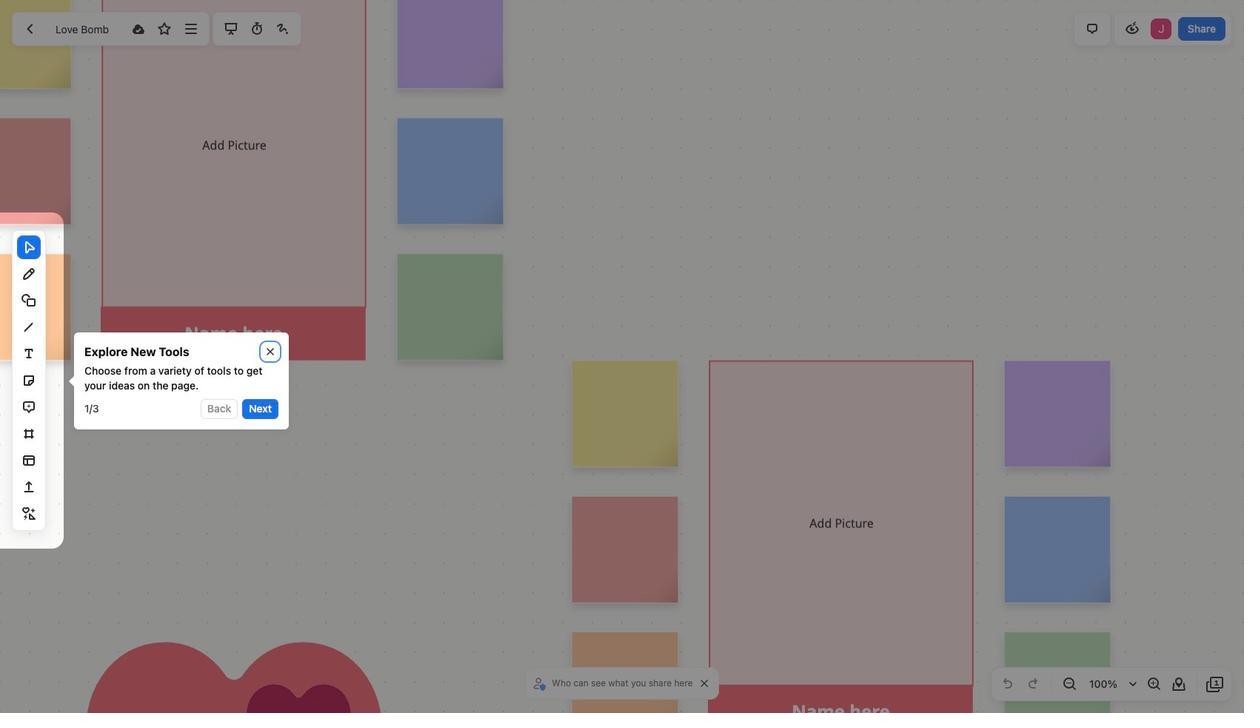 Task type: locate. For each thing, give the bounding box(es) containing it.
0 vertical spatial close image
[[267, 348, 274, 356]]

1 vertical spatial close image
[[701, 680, 709, 687]]

pages image
[[1207, 676, 1224, 693]]

close image
[[267, 348, 274, 356], [701, 680, 709, 687]]

more options image
[[182, 20, 200, 38]]

explore new tools element
[[84, 343, 189, 361]]

Document name text field
[[45, 17, 124, 41]]

choose from a variety of tools to get your ideas on the page. element
[[84, 364, 279, 393]]

list item
[[1150, 17, 1173, 41]]

tooltip
[[64, 333, 289, 429]]

list
[[1150, 17, 1173, 41]]

zoom out image
[[1061, 676, 1078, 693]]

presentation image
[[222, 20, 240, 38]]



Task type: vqa. For each thing, say whether or not it's contained in the screenshot.
DOCUMENT NAME Text Field on the left
yes



Task type: describe. For each thing, give the bounding box(es) containing it.
star this whiteboard image
[[156, 20, 174, 38]]

laser image
[[274, 20, 292, 38]]

timer image
[[248, 20, 266, 38]]

comment panel image
[[1084, 20, 1101, 38]]

1 horizontal spatial close image
[[701, 680, 709, 687]]

dashboard image
[[21, 20, 39, 38]]

0 horizontal spatial close image
[[267, 348, 274, 356]]

zoom in image
[[1145, 676, 1163, 693]]



